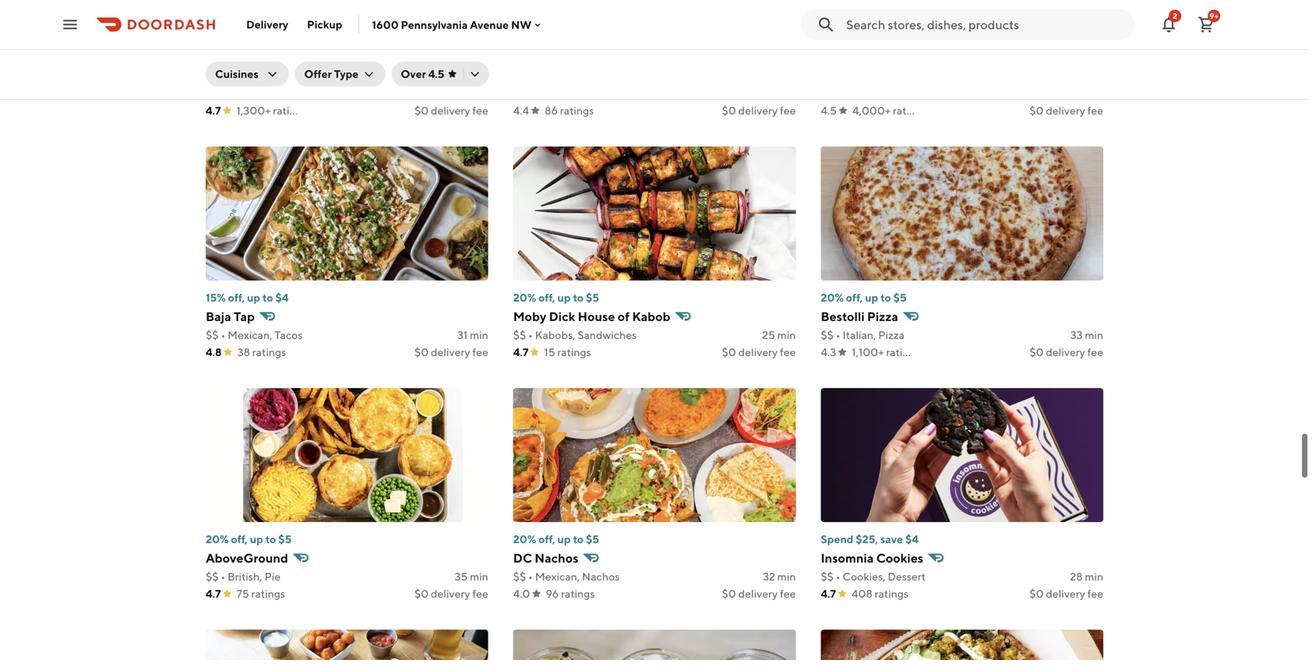 Task type: locate. For each thing, give the bounding box(es) containing it.
1 horizontal spatial $4
[[906, 533, 919, 546]]

1 vertical spatial 4.5
[[821, 104, 837, 117]]

black
[[843, 87, 870, 100]]

20% off, up to $5
[[513, 49, 599, 62], [513, 291, 599, 304], [821, 291, 907, 304], [206, 533, 292, 546], [513, 533, 599, 546]]

• down bestolli
[[836, 329, 841, 341]]

1 15% from the top
[[206, 49, 226, 62]]

bestolli pizza
[[821, 309, 899, 324]]

1 horizontal spatial pickup
[[914, 87, 949, 100]]

20% for moby dick house of kabob
[[513, 291, 536, 304]]

$$ for bestolli
[[821, 329, 834, 341]]

96
[[546, 587, 559, 600]]

bestolli
[[821, 309, 865, 324]]

15% up baja
[[206, 291, 226, 304]]

$0 for nachos
[[722, 587, 736, 600]]

$20,
[[856, 49, 879, 62]]

pickup
[[307, 18, 343, 31], [914, 87, 949, 100]]

$$ • cookies, dessert
[[821, 570, 926, 583]]

20% off, up to $5 for dc nachos
[[513, 533, 599, 546]]

1 vertical spatial 32
[[763, 570, 775, 583]]

0 horizontal spatial 32
[[763, 570, 775, 583]]

cookies,
[[843, 570, 886, 583]]

1 horizontal spatial 4.5
[[821, 104, 837, 117]]

ratings down $$ • mexican, nachos on the bottom
[[561, 587, 595, 600]]

$5 for aboveground
[[278, 533, 292, 546]]

fee for spice
[[473, 104, 488, 117]]

fee for dick
[[780, 346, 796, 359]]

1 vertical spatial mexican,
[[535, 570, 580, 583]]

4,000+
[[853, 104, 891, 117]]

$0 for cookies
[[1030, 587, 1044, 600]]

up up bestolli pizza
[[865, 291, 879, 304]]

$$ • vegan, thai
[[513, 87, 593, 100]]

1 vertical spatial save
[[881, 533, 903, 546]]

$4 up tacos
[[275, 291, 289, 304]]

up for moby dick house of kabob
[[558, 291, 571, 304]]

32 min for $$ • mexican, nachos
[[763, 570, 796, 583]]

mexican, up the 38 on the left bottom
[[228, 329, 272, 341]]

delivery
[[246, 18, 288, 31]]

0 vertical spatial 15%
[[206, 49, 226, 62]]

to up the moby dick house of kabob
[[573, 291, 584, 304]]

20% off, up to $5 up dc nachos
[[513, 533, 599, 546]]

20% off, up to $5 up bestolli pizza
[[821, 291, 907, 304]]

25
[[762, 329, 775, 341]]

$$ • mexican, nachos
[[513, 570, 620, 583]]

20% up dc
[[513, 533, 536, 546]]

up up dc nachos
[[558, 533, 571, 546]]

$$ for baja
[[206, 329, 219, 341]]

15% up seoul
[[206, 49, 226, 62]]

86 ratings
[[545, 104, 594, 117]]

0 vertical spatial 32
[[1071, 87, 1083, 100]]

$$ up '4.3'
[[821, 329, 834, 341]]

75 ratings
[[237, 587, 285, 600]]

1 vertical spatial $4
[[906, 533, 919, 546]]

open menu image
[[61, 15, 80, 34]]

$$ • british, pie
[[206, 570, 281, 583]]

28 min
[[1070, 570, 1104, 583]]

20% for dc nachos
[[513, 533, 536, 546]]

20% up moby
[[513, 291, 536, 304]]

1600
[[372, 18, 399, 31]]

to up the thai
[[573, 49, 584, 62]]

1600 pennsylvania avenue nw button
[[372, 18, 544, 31]]

$$
[[206, 87, 219, 100], [513, 87, 526, 100], [821, 87, 834, 100], [206, 329, 219, 341], [513, 329, 526, 341], [821, 329, 834, 341], [206, 570, 219, 583], [513, 570, 526, 583], [821, 570, 834, 583]]

spend up insomnia
[[821, 533, 854, 546]]

sandwiches
[[578, 329, 637, 341]]

0 vertical spatial save
[[882, 49, 904, 62]]

20% up bestolli
[[821, 291, 844, 304]]

20% off, up to $5 up aboveground
[[206, 533, 292, 546]]

0 horizontal spatial 4.5
[[428, 67, 445, 80]]

32
[[1071, 87, 1083, 100], [763, 570, 775, 583]]

up up aboveground
[[250, 533, 263, 546]]

1 horizontal spatial 32 min
[[1071, 87, 1104, 100]]

$$ for moby
[[513, 329, 526, 341]]

1 horizontal spatial 32
[[1071, 87, 1083, 100]]

pizza
[[867, 309, 899, 324], [879, 329, 905, 341]]

off, up baja tap
[[228, 291, 245, 304]]

avenue
[[470, 18, 509, 31]]

ratings down the $$ • kabobs, sandwiches
[[557, 346, 591, 359]]

$5 up the thai
[[586, 49, 599, 62]]

off, up dc nachos
[[539, 533, 555, 546]]

75
[[237, 587, 249, 600]]

save up cookies on the right of page
[[881, 533, 903, 546]]

nachos up 96 ratings
[[582, 570, 620, 583]]

min for nachos
[[778, 570, 796, 583]]

$0 delivery fee for tap
[[415, 346, 488, 359]]

0 horizontal spatial 32 min
[[763, 570, 796, 583]]

• down insomnia
[[836, 570, 841, 583]]

off, up the dick
[[539, 291, 555, 304]]

0 vertical spatial nachos
[[535, 551, 579, 566]]

pickup up offer type
[[307, 18, 343, 31]]

pickup inside pickup button
[[307, 18, 343, 31]]

1 vertical spatial spend
[[821, 533, 854, 546]]

$$ up 4.8
[[206, 329, 219, 341]]

$0 for dick
[[722, 346, 736, 359]]

1 vertical spatial nachos
[[582, 570, 620, 583]]

0 horizontal spatial pickup
[[307, 18, 343, 31]]

1 horizontal spatial nachos
[[582, 570, 620, 583]]

baja tap
[[206, 309, 255, 324]]

up up the dick
[[558, 291, 571, 304]]

• down baja
[[221, 329, 225, 341]]

pizza up $$ • italian, pizza at the right of the page
[[867, 309, 899, 324]]

fee for cookies
[[1088, 587, 1104, 600]]

ratings for baja
[[252, 346, 286, 359]]

20% off, up to $5 up the dick
[[513, 291, 599, 304]]

spend for $$
[[821, 49, 854, 62]]

delivery for dick
[[739, 346, 778, 359]]

$$ down moby
[[513, 329, 526, 341]]

$0 delivery fee
[[415, 104, 488, 117], [722, 104, 796, 117], [1030, 104, 1104, 117], [415, 346, 488, 359], [722, 346, 796, 359], [1030, 346, 1104, 359], [415, 587, 488, 600], [722, 587, 796, 600], [1030, 587, 1104, 600]]

nw
[[511, 18, 532, 31]]

2 spend from the top
[[821, 533, 854, 546]]

0 vertical spatial mexican,
[[228, 329, 272, 341]]

nachos
[[535, 551, 579, 566], [582, 570, 620, 583]]

4.7 for moby dick house of kabob
[[513, 346, 529, 359]]

20% up aboveground
[[206, 533, 229, 546]]

up up spice
[[247, 49, 260, 62]]

0 vertical spatial spend
[[821, 49, 854, 62]]

9+
[[1210, 11, 1219, 20]]

ratings right 1,100+
[[886, 346, 920, 359]]

offer type button
[[295, 62, 385, 87]]

$3
[[907, 49, 919, 62]]

$5
[[275, 49, 289, 62], [586, 49, 599, 62], [586, 291, 599, 304], [894, 291, 907, 304], [278, 533, 292, 546], [586, 533, 599, 546]]

min for cookies
[[1085, 570, 1104, 583]]

$5 up $$ • mexican, nachos on the bottom
[[586, 533, 599, 546]]

spend
[[821, 49, 854, 62], [821, 533, 854, 546]]

1 vertical spatial 32 min
[[763, 570, 796, 583]]

96 ratings
[[546, 587, 595, 600]]

dessert
[[888, 570, 926, 583]]

house
[[578, 309, 615, 324]]

$$ • black owned, pickup
[[821, 87, 949, 100]]

owned,
[[873, 87, 912, 100]]

to for moby dick house of kabob
[[573, 291, 584, 304]]

$5 up pie at the bottom left of the page
[[278, 533, 292, 546]]

to for dc nachos
[[573, 533, 584, 546]]

0 vertical spatial 32 min
[[1071, 87, 1104, 100]]

delivery for spice
[[431, 104, 470, 117]]

$$ down insomnia
[[821, 570, 834, 583]]

38 ratings
[[237, 346, 286, 359]]

• up '4.0'
[[528, 570, 533, 583]]

ratings down $$ • mexican, tacos
[[252, 346, 286, 359]]

32 min for $$ • black owned, pickup
[[1071, 87, 1104, 100]]

up up the tap
[[247, 291, 260, 304]]

ratings down the thai
[[560, 104, 594, 117]]

$4 up cookies on the right of page
[[906, 533, 919, 546]]

pickup right "owned," in the right top of the page
[[914, 87, 949, 100]]

up for dc nachos
[[558, 533, 571, 546]]

save for cookies
[[881, 533, 903, 546]]

35
[[455, 570, 468, 583]]

4.7 down seoul
[[206, 104, 221, 117]]

0 horizontal spatial $4
[[275, 291, 289, 304]]

ratings for moby
[[557, 346, 591, 359]]

nachos up $$ • mexican, nachos on the bottom
[[535, 551, 579, 566]]

31 min
[[457, 329, 488, 341]]

20% off, up to $5 up $$ • vegan, thai
[[513, 49, 599, 62]]

up for baja tap
[[247, 291, 260, 304]]

save
[[882, 49, 904, 62], [881, 533, 903, 546]]

1 vertical spatial 15%
[[206, 291, 226, 304]]

4.7 left 408
[[821, 587, 836, 600]]

save left '$3'
[[882, 49, 904, 62]]

to up $$ • mexican, tacos
[[263, 291, 273, 304]]

1,300+
[[237, 104, 271, 117]]

28
[[1070, 570, 1083, 583]]

$5 up bestolli pizza
[[894, 291, 907, 304]]

32 for $$ • black owned, pickup
[[1071, 87, 1083, 100]]

fee
[[473, 104, 488, 117], [780, 104, 796, 117], [1088, 104, 1104, 117], [473, 346, 488, 359], [780, 346, 796, 359], [1088, 346, 1104, 359], [473, 587, 488, 600], [780, 587, 796, 600], [1088, 587, 1104, 600]]

$$ • korean, rice bowl
[[206, 87, 317, 100]]

ratings down dessert on the bottom
[[875, 587, 909, 600]]

off, up vegan,
[[539, 49, 555, 62]]

$5 for dc nachos
[[586, 533, 599, 546]]

$4
[[275, 291, 289, 304], [906, 533, 919, 546]]

$$ left british,
[[206, 570, 219, 583]]

0 vertical spatial pickup
[[307, 18, 343, 31]]

delivery button
[[237, 12, 298, 37]]

4.5
[[428, 67, 445, 80], [821, 104, 837, 117]]

2 15% from the top
[[206, 291, 226, 304]]

up
[[247, 49, 260, 62], [558, 49, 571, 62], [247, 291, 260, 304], [558, 291, 571, 304], [865, 291, 879, 304], [250, 533, 263, 546], [558, 533, 571, 546]]

min for dick
[[778, 329, 796, 341]]

•
[[221, 87, 225, 100], [528, 87, 533, 100], [836, 87, 841, 100], [221, 329, 225, 341], [528, 329, 533, 341], [836, 329, 841, 341], [221, 570, 225, 583], [528, 570, 533, 583], [836, 570, 841, 583]]

• left black
[[836, 87, 841, 100]]

ratings down rice
[[273, 104, 307, 117]]

0 horizontal spatial nachos
[[535, 551, 579, 566]]

tacos
[[275, 329, 303, 341]]

to up aboveground
[[266, 533, 276, 546]]

• down seoul
[[221, 87, 225, 100]]

to for aboveground
[[266, 533, 276, 546]]

off, up aboveground
[[231, 533, 248, 546]]

$$ left black
[[821, 87, 834, 100]]

spend left '$20,'
[[821, 49, 854, 62]]

up up $$ • vegan, thai
[[558, 49, 571, 62]]

off, for $$ • vegan, thai
[[539, 49, 555, 62]]

$5 down the delivery button
[[275, 49, 289, 62]]

• for bestolli
[[836, 329, 841, 341]]

4.5 right over
[[428, 67, 445, 80]]

20% off, up to $5 for moby dick house of kabob
[[513, 291, 599, 304]]

1 horizontal spatial mexican,
[[535, 570, 580, 583]]

ratings for bestolli
[[886, 346, 920, 359]]

4.7 left 15
[[513, 346, 529, 359]]

4.7 for seoul spice
[[206, 104, 221, 117]]

$0 delivery fee for cookies
[[1030, 587, 1104, 600]]

0 horizontal spatial mexican,
[[228, 329, 272, 341]]

mexican, up 96
[[535, 570, 580, 583]]

1 spend from the top
[[821, 49, 854, 62]]

$$ up '4.0'
[[513, 570, 526, 583]]

to up bestolli pizza
[[881, 291, 891, 304]]

$0 for pizza
[[1030, 346, 1044, 359]]

4.5 left 4,000+
[[821, 104, 837, 117]]

seoul spice
[[206, 67, 273, 82]]

0 vertical spatial 4.5
[[428, 67, 445, 80]]

spice
[[241, 67, 273, 82]]

4.7 left 75
[[206, 587, 221, 600]]

mexican,
[[228, 329, 272, 341], [535, 570, 580, 583]]

20% for bestolli pizza
[[821, 291, 844, 304]]

4.7
[[206, 104, 221, 117], [513, 346, 529, 359], [206, 587, 221, 600], [821, 587, 836, 600]]

$$ for insomnia
[[821, 570, 834, 583]]

off, up 'cuisines'
[[228, 49, 245, 62]]

pizza up 1,100+ ratings
[[879, 329, 905, 341]]

$5 up the moby dick house of kabob
[[586, 291, 599, 304]]

ratings
[[273, 104, 307, 117], [560, 104, 594, 117], [893, 104, 927, 117], [252, 346, 286, 359], [557, 346, 591, 359], [886, 346, 920, 359], [251, 587, 285, 600], [561, 587, 595, 600], [875, 587, 909, 600]]

off, up bestolli pizza
[[846, 291, 863, 304]]

• down moby
[[528, 329, 533, 341]]

mexican, for dc nachos
[[535, 570, 580, 583]]

$$ down seoul
[[206, 87, 219, 100]]

20% for $$ • vegan, thai
[[513, 49, 536, 62]]

35 min
[[455, 570, 488, 583]]

20%
[[513, 49, 536, 62], [513, 291, 536, 304], [821, 291, 844, 304], [206, 533, 229, 546], [513, 533, 536, 546]]

ratings down pie at the bottom left of the page
[[251, 587, 285, 600]]

off,
[[228, 49, 245, 62], [539, 49, 555, 62], [228, 291, 245, 304], [539, 291, 555, 304], [846, 291, 863, 304], [231, 533, 248, 546], [539, 533, 555, 546]]

to up dc nachos
[[573, 533, 584, 546]]

15 ratings
[[544, 346, 591, 359]]

to up spice
[[263, 49, 273, 62]]

20% down "nw"
[[513, 49, 536, 62]]



Task type: describe. For each thing, give the bounding box(es) containing it.
• for insomnia
[[836, 570, 841, 583]]

4.8
[[206, 346, 222, 359]]

$$ • mexican, tacos
[[206, 329, 303, 341]]

dick
[[549, 309, 575, 324]]

pie
[[264, 570, 281, 583]]

to for seoul spice
[[263, 49, 273, 62]]

0 vertical spatial pizza
[[867, 309, 899, 324]]

15% for baja tap
[[206, 291, 226, 304]]

over
[[401, 67, 426, 80]]

to for bestolli pizza
[[881, 291, 891, 304]]

19
[[457, 87, 468, 100]]

2
[[1173, 11, 1178, 20]]

off, for moby dick house of kabob
[[539, 291, 555, 304]]

1,100+
[[852, 346, 884, 359]]

15% off, up to $4
[[206, 291, 289, 304]]

$5 for bestolli pizza
[[894, 291, 907, 304]]

Store search: begin typing to search for stores available on DoorDash text field
[[847, 16, 1126, 33]]

kabob
[[632, 309, 671, 324]]

fee for pizza
[[1088, 346, 1104, 359]]

cuisines button
[[206, 62, 289, 87]]

4.7 for aboveground
[[206, 587, 221, 600]]

delivery for nachos
[[739, 587, 778, 600]]

1,300+ ratings
[[237, 104, 307, 117]]

4.7 for insomnia cookies
[[821, 587, 836, 600]]

off, for baja tap
[[228, 291, 245, 304]]

$$ for seoul
[[206, 87, 219, 100]]

30 min
[[762, 87, 796, 100]]

to for baja tap
[[263, 291, 273, 304]]

type
[[334, 67, 359, 80]]

25 min
[[762, 329, 796, 341]]

pickup button
[[298, 12, 352, 37]]

ratings for dc
[[561, 587, 595, 600]]

insomnia
[[821, 551, 874, 566]]

• for seoul
[[221, 87, 225, 100]]

19 min
[[457, 87, 488, 100]]

korean,
[[228, 87, 266, 100]]

$5 for $$ • vegan, thai
[[586, 49, 599, 62]]

$0 delivery fee for spice
[[415, 104, 488, 117]]

$5 for moby dick house of kabob
[[586, 291, 599, 304]]

• for baja
[[221, 329, 225, 341]]

408
[[852, 587, 873, 600]]

up for aboveground
[[250, 533, 263, 546]]

fee for tap
[[473, 346, 488, 359]]

over 4.5 button
[[392, 62, 489, 87]]

$25,
[[856, 533, 878, 546]]

delivery for cookies
[[1046, 587, 1086, 600]]

fee for nachos
[[780, 587, 796, 600]]

$$ • kabobs, sandwiches
[[513, 329, 637, 341]]

up for $$ • vegan, thai
[[558, 49, 571, 62]]

$5 for seoul spice
[[275, 49, 289, 62]]

15% for seoul spice
[[206, 49, 226, 62]]

4.3
[[821, 346, 836, 359]]

vegan,
[[535, 87, 570, 100]]

spend for insomnia
[[821, 533, 854, 546]]

20% off, up to $5 for bestolli pizza
[[821, 291, 907, 304]]

spend $25, save $4
[[821, 533, 919, 546]]

to for $$ • vegan, thai
[[573, 49, 584, 62]]

ratings down "owned," in the right top of the page
[[893, 104, 927, 117]]

0 vertical spatial $4
[[275, 291, 289, 304]]

20% for aboveground
[[206, 533, 229, 546]]

1 vertical spatial pizza
[[879, 329, 905, 341]]

offer
[[304, 67, 332, 80]]

kabobs,
[[535, 329, 576, 341]]

4.0
[[513, 587, 530, 600]]

tap
[[234, 309, 255, 324]]

delivery for pizza
[[1046, 346, 1086, 359]]

aboveground
[[206, 551, 288, 566]]

$0 delivery fee for dick
[[722, 346, 796, 359]]

offer type
[[304, 67, 359, 80]]

30
[[762, 87, 775, 100]]

$$ up 4.4
[[513, 87, 526, 100]]

• for moby
[[528, 329, 533, 341]]

4.5 inside button
[[428, 67, 445, 80]]

notification bell image
[[1160, 15, 1179, 34]]

$$ • italian, pizza
[[821, 329, 905, 341]]

baja
[[206, 309, 231, 324]]

$0 delivery fee for nachos
[[722, 587, 796, 600]]

seoul
[[206, 67, 239, 82]]

over 4.5
[[401, 67, 445, 80]]

20% off, up to $5 for aboveground
[[206, 533, 292, 546]]

min for pizza
[[1085, 329, 1104, 341]]

cuisines
[[215, 67, 259, 80]]

$$ for dc
[[513, 570, 526, 583]]

4.4
[[513, 104, 529, 117]]

min for tap
[[470, 329, 488, 341]]

italian,
[[843, 329, 876, 341]]

dc
[[513, 551, 532, 566]]

off, for dc nachos
[[539, 533, 555, 546]]

32 for $$ • mexican, nachos
[[763, 570, 775, 583]]

38
[[237, 346, 250, 359]]

1,100+ ratings
[[852, 346, 920, 359]]

spend $20, save $3
[[821, 49, 919, 62]]

delivery for tap
[[431, 346, 470, 359]]

up for seoul spice
[[247, 49, 260, 62]]

33 min
[[1071, 329, 1104, 341]]

up for bestolli pizza
[[865, 291, 879, 304]]

ratings for seoul
[[273, 104, 307, 117]]

off, for bestolli pizza
[[846, 291, 863, 304]]

british,
[[228, 570, 262, 583]]

ratings for insomnia
[[875, 587, 909, 600]]

min for spice
[[470, 87, 488, 100]]

dc nachos
[[513, 551, 579, 566]]

408 ratings
[[852, 587, 909, 600]]

• for dc
[[528, 570, 533, 583]]

cookies
[[877, 551, 924, 566]]

mexican, for baja tap
[[228, 329, 272, 341]]

save for •
[[882, 49, 904, 62]]

$0 for spice
[[415, 104, 429, 117]]

off, for seoul spice
[[228, 49, 245, 62]]

• left british,
[[221, 570, 225, 583]]

of
[[618, 309, 630, 324]]

15% off, up to $5
[[206, 49, 289, 62]]

$0 delivery fee for pizza
[[1030, 346, 1104, 359]]

20% off, up to $5 for $$ • vegan, thai
[[513, 49, 599, 62]]

4,000+ ratings
[[853, 104, 927, 117]]

$0 for tap
[[415, 346, 429, 359]]

pennsylvania
[[401, 18, 468, 31]]

thai
[[572, 87, 593, 100]]

1 items, open order cart image
[[1197, 15, 1216, 34]]

off, for aboveground
[[231, 533, 248, 546]]

moby dick house of kabob
[[513, 309, 671, 324]]

bowl
[[292, 87, 317, 100]]

1 vertical spatial pickup
[[914, 87, 949, 100]]

33
[[1071, 329, 1083, 341]]

• up 4.4
[[528, 87, 533, 100]]

86
[[545, 104, 558, 117]]

9+ button
[[1191, 9, 1222, 40]]

1600 pennsylvania avenue nw
[[372, 18, 532, 31]]

15
[[544, 346, 555, 359]]



Task type: vqa. For each thing, say whether or not it's contained in the screenshot.


